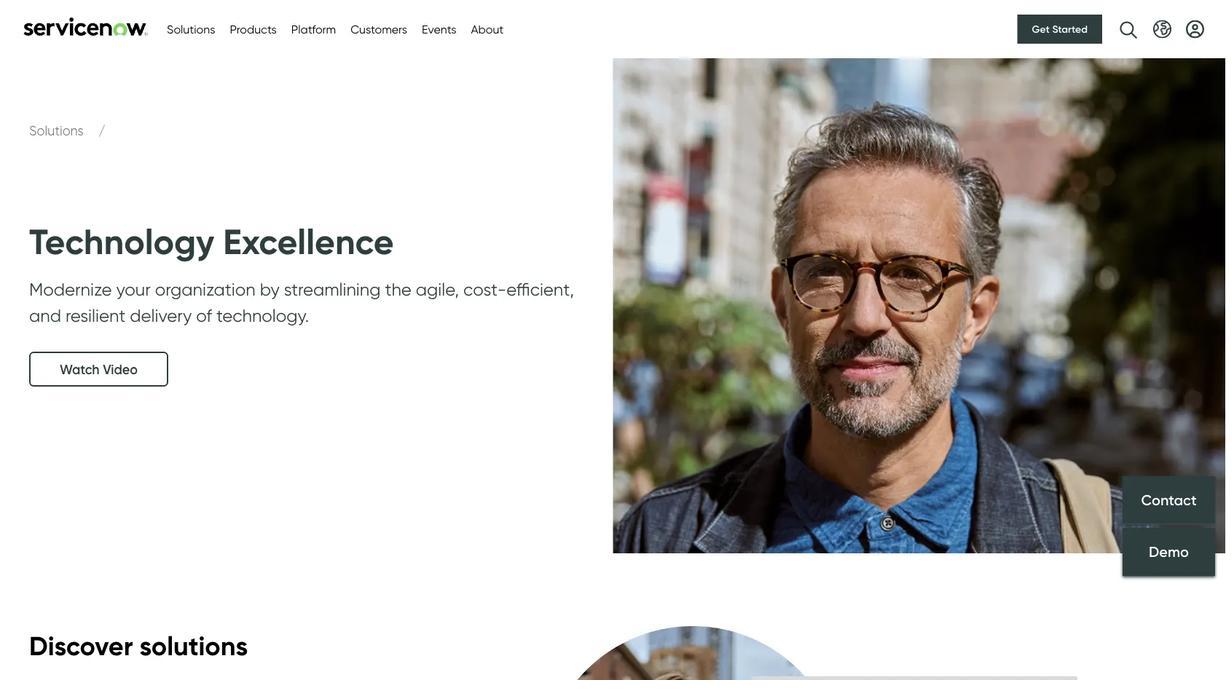 Task type: locate. For each thing, give the bounding box(es) containing it.
watch video
[[60, 362, 138, 378]]

video
[[103, 362, 138, 378]]

about button
[[471, 20, 504, 38]]

technology.
[[216, 305, 309, 326]]

solutions for solutions link
[[29, 122, 87, 138]]

technology
[[29, 220, 215, 263]]

efficient,
[[507, 279, 574, 300]]

resilient
[[66, 305, 126, 326]]

about
[[471, 22, 504, 36]]

events
[[422, 22, 457, 36]]

technology excellence
[[29, 220, 394, 263]]

0 vertical spatial solutions
[[167, 22, 215, 36]]

1 horizontal spatial solutions
[[167, 22, 215, 36]]

organization
[[155, 279, 256, 300]]

discover solutions
[[29, 630, 248, 663]]

solutions
[[140, 630, 248, 663]]

go to servicenow account image
[[1187, 20, 1205, 38]]

delivery
[[130, 305, 192, 326]]

0 horizontal spatial solutions
[[29, 122, 87, 138]]

modernize your organization by streamlining the agile, cost-efficient, and resilient delivery of technology.
[[29, 279, 574, 326]]

and
[[29, 305, 61, 326]]

get started
[[1032, 23, 1088, 35]]

resilient, cost-effective services boost productivity image
[[543, 612, 1078, 681]]

started
[[1053, 23, 1088, 35]]

1 vertical spatial solutions
[[29, 122, 87, 138]]

solutions
[[167, 22, 215, 36], [29, 122, 87, 138]]

platform button
[[291, 20, 336, 38]]



Task type: describe. For each thing, give the bounding box(es) containing it.
customers
[[351, 22, 407, 36]]

by
[[260, 279, 280, 300]]

agile,
[[416, 279, 459, 300]]

customers button
[[351, 20, 407, 38]]

discover
[[29, 630, 133, 663]]

solutions for solutions popup button in the left of the page
[[167, 22, 215, 36]]

contact link
[[1123, 477, 1216, 525]]

excellence
[[223, 220, 394, 263]]

watch video link
[[29, 352, 168, 387]]

demo
[[1149, 543, 1189, 561]]

cost-
[[464, 279, 507, 300]]

the
[[385, 279, 412, 300]]

products
[[230, 22, 277, 36]]

contact
[[1142, 491, 1197, 509]]

events button
[[422, 20, 457, 38]]

streamlining
[[284, 279, 381, 300]]

solutions link
[[29, 122, 87, 138]]

streamline service delivery for technology excellence image
[[0, 58, 1227, 554]]

platform
[[291, 22, 336, 36]]

servicenow image
[[22, 17, 149, 36]]

demo link
[[1123, 528, 1216, 576]]

get started link
[[1018, 15, 1103, 44]]

modernize
[[29, 279, 112, 300]]

solutions button
[[167, 20, 215, 38]]

products button
[[230, 20, 277, 38]]

of
[[196, 305, 212, 326]]

get
[[1032, 23, 1050, 35]]

your
[[116, 279, 151, 300]]

watch
[[60, 362, 100, 378]]



Task type: vqa. For each thing, say whether or not it's contained in the screenshot.
Watch Video link
yes



